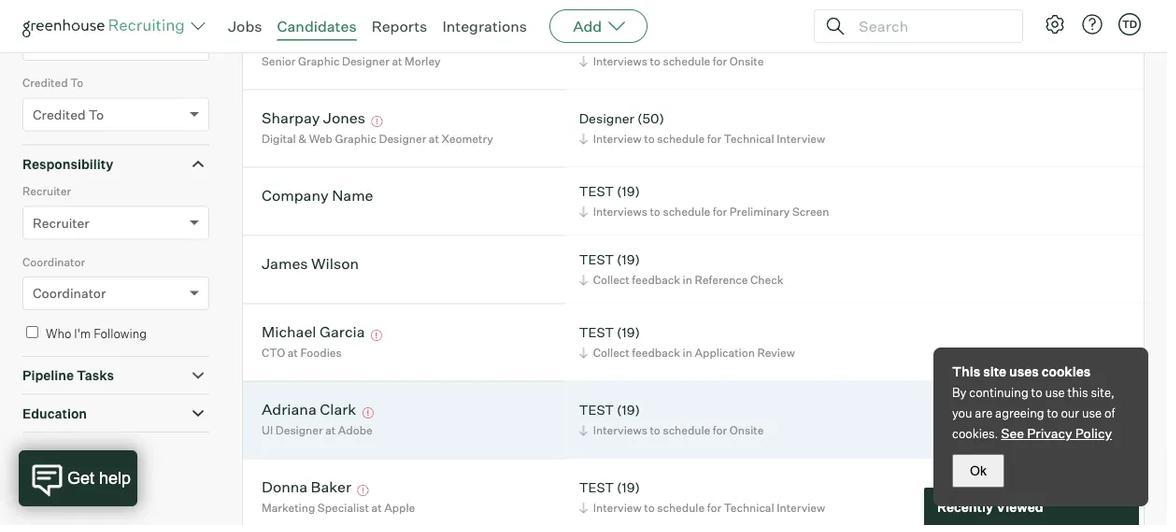 Task type: vqa. For each thing, say whether or not it's contained in the screenshot.
Who
yes



Task type: describe. For each thing, give the bounding box(es) containing it.
this
[[1068, 385, 1088, 400]]

schedule for adriana clark
[[663, 424, 711, 438]]

interviews to schedule for onsite link for hamoud
[[576, 52, 769, 70]]

i'm
[[74, 326, 91, 341]]

interviews for test (19) interviews to schedule for preliminary screen
[[593, 205, 648, 219]]

interview to schedule for technical interview link for sharpay jones
[[576, 130, 830, 148]]

reset filters button
[[22, 442, 135, 477]]

test for test (19) interviews to schedule for preliminary screen
[[579, 183, 614, 199]]

name
[[332, 186, 373, 205]]

michael garcia has been in application review for more than 5 days image
[[368, 330, 385, 341]]

company name
[[262, 186, 373, 205]]

digital
[[262, 132, 296, 146]]

policy
[[1075, 425, 1112, 442]]

site,
[[1091, 385, 1115, 400]]

add button
[[550, 9, 648, 43]]

pipeline
[[22, 367, 74, 384]]

for inside 'designer (50) interviews to schedule for onsite'
[[713, 54, 727, 68]]

to left 'our' at the bottom
[[1047, 406, 1058, 421]]

filters
[[88, 452, 125, 468]]

donna baker
[[262, 478, 351, 496]]

specialist
[[318, 501, 369, 515]]

schedule inside test (19) interviews to schedule for preliminary screen
[[663, 205, 711, 219]]

at down donna baker has been in technical interview for more than 14 days icon
[[372, 501, 382, 515]]

designer (50) interviews to schedule for onsite
[[579, 32, 764, 68]]

to for test (19) interview to schedule for technical interview
[[644, 501, 655, 515]]

at left xeometry at left
[[429, 132, 439, 146]]

recruiter element
[[22, 182, 209, 253]]

donna baker has been in technical interview for more than 14 days image
[[355, 485, 372, 496]]

james wilson link
[[262, 254, 359, 276]]

1 vertical spatial graphic
[[335, 132, 377, 146]]

test (19) interview to schedule for technical interview
[[579, 479, 825, 515]]

interviews to schedule for onsite link for clark
[[576, 422, 769, 439]]

michael
[[262, 323, 316, 341]]

following
[[94, 326, 147, 341]]

application
[[695, 346, 755, 360]]

ok
[[970, 464, 987, 478]]

0 vertical spatial use
[[1045, 385, 1065, 400]]

&
[[298, 132, 307, 146]]

check
[[751, 273, 784, 287]]

ui
[[262, 424, 273, 438]]

1 vertical spatial credited
[[33, 106, 86, 123]]

sharpay jones link
[[262, 109, 365, 130]]

who
[[46, 326, 71, 341]]

sharpay
[[262, 109, 320, 127]]

(19) for test (19) collect feedback in reference check
[[617, 251, 640, 267]]

see privacy policy link
[[1001, 425, 1112, 442]]

schedule inside 'designer (50) interviews to schedule for onsite'
[[663, 54, 711, 68]]

this
[[952, 364, 981, 380]]

adriana clark
[[262, 400, 356, 419]]

uses
[[1009, 364, 1039, 380]]

1 vertical spatial to
[[88, 106, 104, 123]]

apple
[[384, 501, 415, 515]]

greenhouse recruiting image
[[22, 15, 191, 37]]

senior
[[262, 54, 296, 68]]

recently viewed
[[937, 498, 1044, 515]]

ahmed hamoud
[[262, 31, 376, 50]]

review
[[757, 346, 795, 360]]

0 vertical spatial recruiter
[[22, 184, 71, 198]]

cookies
[[1042, 364, 1091, 380]]

company name link
[[262, 186, 373, 208]]

reports
[[372, 17, 427, 36]]

agreeing
[[995, 406, 1044, 421]]

foodies
[[300, 346, 342, 360]]

you
[[952, 406, 972, 421]]

ahmed hamoud has been in onsite for more than 21 days image
[[379, 38, 396, 50]]

1 vertical spatial coordinator
[[33, 285, 106, 302]]

recently
[[937, 498, 993, 515]]

test (19) collect feedback in application review
[[579, 324, 795, 360]]

0 vertical spatial coordinator
[[22, 255, 85, 269]]

candidates
[[277, 17, 357, 36]]

viewed
[[996, 498, 1044, 515]]

ui designer at adobe
[[262, 424, 373, 438]]

site
[[983, 364, 1007, 380]]

in for test (19) collect feedback in application review
[[683, 346, 692, 360]]

to for test (19) interviews to schedule for preliminary screen
[[650, 205, 661, 219]]

baker
[[311, 478, 351, 496]]

adriana clark link
[[262, 400, 356, 422]]

0 vertical spatial graphic
[[298, 54, 340, 68]]

jobs link
[[228, 17, 262, 36]]

test (19) interviews to schedule for preliminary screen
[[579, 183, 829, 219]]

ahmed
[[262, 31, 312, 50]]

td button
[[1115, 9, 1145, 39]]

michael garcia
[[262, 323, 365, 341]]

donna baker link
[[262, 478, 351, 499]]

donna
[[262, 478, 308, 496]]

reset
[[50, 452, 85, 468]]

(50) for designer (50) interviews to schedule for onsite
[[637, 32, 664, 49]]

see
[[1001, 425, 1024, 442]]

clark
[[320, 400, 356, 419]]

adriana clark has been in onsite for more than 21 days image
[[360, 408, 376, 419]]

responsibility
[[22, 156, 113, 172]]

for for sharpay jones
[[707, 132, 722, 146]]

who i'm following
[[46, 326, 147, 341]]

for for adriana clark
[[713, 424, 727, 438]]

interviews to schedule for preliminary screen link
[[576, 203, 834, 221]]

hamoud
[[316, 31, 376, 50]]

candidates link
[[277, 17, 357, 36]]

test for test (19) collect feedback in reference check
[[579, 251, 614, 267]]

test for test (19) interviews to schedule for onsite
[[579, 402, 614, 418]]

garcia
[[320, 323, 365, 341]]

tasks
[[77, 367, 114, 384]]

onsite for (50)
[[730, 54, 764, 68]]

continuing
[[969, 385, 1029, 400]]

cto at foodies
[[262, 346, 342, 360]]

cookies.
[[952, 426, 999, 441]]

(19) for test (19) interviews to schedule for onsite
[[617, 402, 640, 418]]

coordinator element
[[22, 253, 209, 324]]

collect feedback in application review link
[[576, 344, 800, 362]]

web
[[309, 132, 333, 146]]

collect feedback in reference check link
[[576, 271, 788, 289]]

Who I'm Following checkbox
[[26, 326, 38, 339]]

adriana
[[262, 400, 317, 419]]

interview to schedule for technical interview link for donna baker
[[576, 499, 830, 517]]

td
[[1122, 18, 1137, 30]]

onsite for (19)
[[730, 424, 764, 438]]

1 vertical spatial recruiter
[[33, 215, 89, 231]]



Task type: locate. For each thing, give the bounding box(es) containing it.
test for test (19) interview to schedule for technical interview
[[579, 479, 614, 495]]

in left application on the bottom right of page
[[683, 346, 692, 360]]

to up designer (50) interview to schedule for technical interview
[[650, 54, 661, 68]]

to for designer (50) interview to schedule for technical interview
[[644, 132, 655, 146]]

onsite inside the test (19) interviews to schedule for onsite
[[730, 424, 764, 438]]

2 interviews to schedule for onsite link from the top
[[576, 422, 769, 439]]

integrations link
[[442, 17, 527, 36]]

source element
[[22, 3, 209, 74]]

4 (19) from the top
[[617, 402, 640, 418]]

michael garcia link
[[262, 323, 365, 344]]

coordinator
[[22, 255, 85, 269], [33, 285, 106, 302]]

2 test from the top
[[579, 251, 614, 267]]

company
[[262, 186, 329, 205]]

feedback up the test (19) interviews to schedule for onsite
[[632, 346, 680, 360]]

0 vertical spatial feedback
[[632, 273, 680, 287]]

test
[[579, 183, 614, 199], [579, 251, 614, 267], [579, 324, 614, 340], [579, 402, 614, 418], [579, 479, 614, 495]]

0 vertical spatial interviews to schedule for onsite link
[[576, 52, 769, 70]]

use left this at right bottom
[[1045, 385, 1065, 400]]

to for test (19) interviews to schedule for onsite
[[650, 424, 661, 438]]

technical inside test (19) interview to schedule for technical interview
[[724, 501, 774, 515]]

2 technical from the top
[[724, 501, 774, 515]]

james
[[262, 254, 308, 273]]

1 onsite from the top
[[730, 54, 764, 68]]

2 onsite from the top
[[730, 424, 764, 438]]

(19) inside test (19) collect feedback in application review
[[617, 324, 640, 340]]

to up responsibility at left top
[[88, 106, 104, 123]]

schedule up test (19) interview to schedule for technical interview
[[663, 424, 711, 438]]

pipeline tasks
[[22, 367, 114, 384]]

(19) inside test (19) collect feedback in reference check
[[617, 251, 640, 267]]

schedule up test (19) collect feedback in reference check
[[663, 205, 711, 219]]

1 horizontal spatial use
[[1082, 406, 1102, 421]]

3 test from the top
[[579, 324, 614, 340]]

onsite up designer (50) interview to schedule for technical interview
[[730, 54, 764, 68]]

at right the cto
[[288, 346, 298, 360]]

jones
[[323, 109, 365, 127]]

2 (50) from the top
[[637, 110, 664, 126]]

(19)
[[617, 183, 640, 199], [617, 251, 640, 267], [617, 324, 640, 340], [617, 402, 640, 418], [617, 479, 640, 495]]

interviews inside 'designer (50) interviews to schedule for onsite'
[[593, 54, 648, 68]]

for inside designer (50) interview to schedule for technical interview
[[707, 132, 722, 146]]

to down the test (19) interviews to schedule for onsite
[[644, 501, 655, 515]]

test for test (19) collect feedback in application review
[[579, 324, 614, 340]]

schedule up test (19) interviews to schedule for preliminary screen
[[657, 132, 705, 146]]

2 interview to schedule for technical interview link from the top
[[576, 499, 830, 517]]

to up test (19) collect feedback in reference check
[[650, 205, 661, 219]]

senior graphic designer at morley
[[262, 54, 441, 68]]

are
[[975, 406, 993, 421]]

james wilson
[[262, 254, 359, 273]]

td button
[[1119, 13, 1141, 36]]

source
[[22, 5, 60, 19], [33, 36, 76, 52]]

collect for test (19) collect feedback in application review
[[593, 346, 630, 360]]

to inside test (19) interviews to schedule for preliminary screen
[[650, 205, 661, 219]]

preliminary
[[730, 205, 790, 219]]

test (19) interviews to schedule for onsite
[[579, 402, 764, 438]]

marketing
[[262, 501, 315, 515]]

2 feedback from the top
[[632, 346, 680, 360]]

0 vertical spatial credited
[[22, 76, 68, 90]]

morley
[[405, 54, 441, 68]]

adobe
[[338, 424, 373, 438]]

5 test from the top
[[579, 479, 614, 495]]

1 vertical spatial onsite
[[730, 424, 764, 438]]

ok button
[[952, 454, 1005, 488]]

(50) for designer (50) interview to schedule for technical interview
[[637, 110, 664, 126]]

feedback inside test (19) collect feedback in application review
[[632, 346, 680, 360]]

1 in from the top
[[683, 273, 692, 287]]

(50) inside designer (50) interview to schedule for technical interview
[[637, 110, 664, 126]]

schedule up designer (50) interview to schedule for technical interview
[[663, 54, 711, 68]]

credited
[[22, 76, 68, 90], [33, 106, 86, 123]]

designer (50) interview to schedule for technical interview
[[579, 110, 825, 146]]

reset filters
[[50, 452, 125, 468]]

ahmed hamoud link
[[262, 31, 376, 52]]

(19) inside test (19) interviews to schedule for preliminary screen
[[617, 183, 640, 199]]

feedback inside test (19) collect feedback in reference check
[[632, 273, 680, 287]]

0 horizontal spatial to
[[70, 76, 83, 90]]

3 interviews from the top
[[593, 424, 648, 438]]

(50)
[[637, 32, 664, 49], [637, 110, 664, 126]]

credited to element
[[22, 74, 209, 145]]

1 vertical spatial source
[[33, 36, 76, 52]]

xeometry
[[442, 132, 493, 146]]

sharpay jones has been in technical interview for more than 14 days image
[[369, 116, 385, 127]]

interviews to schedule for onsite link
[[576, 52, 769, 70], [576, 422, 769, 439]]

2 collect from the top
[[593, 346, 630, 360]]

see privacy policy
[[1001, 425, 1112, 442]]

in for test (19) collect feedback in reference check
[[683, 273, 692, 287]]

(19) for test (19) interview to schedule for technical interview
[[617, 479, 640, 495]]

schedule for donna baker
[[657, 501, 705, 515]]

credited up responsibility at left top
[[33, 106, 86, 123]]

1 test from the top
[[579, 183, 614, 199]]

2 interviews from the top
[[593, 205, 648, 219]]

by
[[952, 385, 967, 400]]

in inside test (19) collect feedback in reference check
[[683, 273, 692, 287]]

to inside designer (50) interview to schedule for technical interview
[[644, 132, 655, 146]]

collect for test (19) collect feedback in reference check
[[593, 273, 630, 287]]

schedule down the test (19) interviews to schedule for onsite
[[657, 501, 705, 515]]

at
[[392, 54, 402, 68], [429, 132, 439, 146], [288, 346, 298, 360], [325, 424, 336, 438], [372, 501, 382, 515]]

3 (19) from the top
[[617, 324, 640, 340]]

1 interview to schedule for technical interview link from the top
[[576, 130, 830, 148]]

1 vertical spatial credited to
[[33, 106, 104, 123]]

in inside test (19) collect feedback in application review
[[683, 346, 692, 360]]

(19) for test (19) interviews to schedule for preliminary screen
[[617, 183, 640, 199]]

0 vertical spatial source
[[22, 5, 60, 19]]

1 technical from the top
[[724, 132, 774, 146]]

designer inside designer (50) interview to schedule for technical interview
[[579, 110, 635, 126]]

at down ahmed hamoud has been in onsite for more than 21 days icon
[[392, 54, 402, 68]]

(19) up collect feedback in application review link
[[617, 324, 640, 340]]

Search text field
[[854, 13, 1006, 40]]

test inside test (19) interview to schedule for technical interview
[[579, 479, 614, 495]]

graphic down ahmed hamoud link on the top left of page
[[298, 54, 340, 68]]

to
[[650, 54, 661, 68], [644, 132, 655, 146], [650, 205, 661, 219], [1031, 385, 1043, 400], [1047, 406, 1058, 421], [650, 424, 661, 438], [644, 501, 655, 515]]

0 vertical spatial (50)
[[637, 32, 664, 49]]

1 horizontal spatial to
[[88, 106, 104, 123]]

feedback left reference
[[632, 273, 680, 287]]

(19) down collect feedback in application review link
[[617, 402, 640, 418]]

0 vertical spatial collect
[[593, 273, 630, 287]]

onsite up test (19) interview to schedule for technical interview
[[730, 424, 764, 438]]

(19) for test (19) collect feedback in application review
[[617, 324, 640, 340]]

feedback
[[632, 273, 680, 287], [632, 346, 680, 360]]

this site uses cookies
[[952, 364, 1091, 380]]

test (19) collect feedback in reference check
[[579, 251, 784, 287]]

0 vertical spatial technical
[[724, 132, 774, 146]]

feedback for test (19) collect feedback in application review
[[632, 346, 680, 360]]

of
[[1105, 406, 1115, 421]]

1 vertical spatial interview to schedule for technical interview link
[[576, 499, 830, 517]]

1 (19) from the top
[[617, 183, 640, 199]]

technical for donna baker
[[724, 501, 774, 515]]

education
[[22, 405, 87, 422]]

(19) inside the test (19) interviews to schedule for onsite
[[617, 402, 640, 418]]

for inside the test (19) interviews to schedule for onsite
[[713, 424, 727, 438]]

credited to up responsibility at left top
[[33, 106, 104, 123]]

1 interviews to schedule for onsite link from the top
[[576, 52, 769, 70]]

interviews inside the test (19) interviews to schedule for onsite
[[593, 424, 648, 438]]

1 vertical spatial interviews
[[593, 205, 648, 219]]

collect inside test (19) collect feedback in reference check
[[593, 273, 630, 287]]

collect inside test (19) collect feedback in application review
[[593, 346, 630, 360]]

use
[[1045, 385, 1065, 400], [1082, 406, 1102, 421]]

for inside test (19) interview to schedule for technical interview
[[707, 501, 722, 515]]

0 vertical spatial credited to
[[22, 76, 83, 90]]

(19) inside test (19) interview to schedule for technical interview
[[617, 479, 640, 495]]

interview
[[593, 132, 642, 146], [777, 132, 825, 146], [593, 501, 642, 515], [777, 501, 825, 515]]

to for designer (50) interviews to schedule for onsite
[[650, 54, 661, 68]]

0 vertical spatial onsite
[[730, 54, 764, 68]]

credited down the source element
[[22, 76, 68, 90]]

0 vertical spatial interviews
[[593, 54, 648, 68]]

to inside test (19) interview to schedule for technical interview
[[644, 501, 655, 515]]

cto
[[262, 346, 285, 360]]

1 interviews from the top
[[593, 54, 648, 68]]

0 horizontal spatial use
[[1045, 385, 1065, 400]]

2 in from the top
[[683, 346, 692, 360]]

sharpay jones
[[262, 109, 365, 127]]

(19) up collect feedback in reference check link at the bottom of page
[[617, 251, 640, 267]]

to down uses
[[1031, 385, 1043, 400]]

configure image
[[1044, 13, 1066, 36]]

2 (19) from the top
[[617, 251, 640, 267]]

test inside the test (19) interviews to schedule for onsite
[[579, 402, 614, 418]]

1 vertical spatial collect
[[593, 346, 630, 360]]

our
[[1061, 406, 1080, 421]]

technical for sharpay jones
[[724, 132, 774, 146]]

1 vertical spatial interviews to schedule for onsite link
[[576, 422, 769, 439]]

test inside test (19) interviews to schedule for preliminary screen
[[579, 183, 614, 199]]

1 vertical spatial use
[[1082, 406, 1102, 421]]

designer inside 'designer (50) interviews to schedule for onsite'
[[579, 32, 635, 49]]

schedule inside test (19) interview to schedule for technical interview
[[657, 501, 705, 515]]

jobs
[[228, 17, 262, 36]]

1 vertical spatial (50)
[[637, 110, 664, 126]]

(50) inside 'designer (50) interviews to schedule for onsite'
[[637, 32, 664, 49]]

technical inside designer (50) interview to schedule for technical interview
[[724, 132, 774, 146]]

interviews to schedule for onsite link up designer (50) interview to schedule for technical interview
[[576, 52, 769, 70]]

1 (50) from the top
[[637, 32, 664, 49]]

to down the source element
[[70, 76, 83, 90]]

4 test from the top
[[579, 402, 614, 418]]

0 vertical spatial in
[[683, 273, 692, 287]]

interviews to schedule for onsite link up test (19) interview to schedule for technical interview
[[576, 422, 769, 439]]

1 vertical spatial in
[[683, 346, 692, 360]]

0 vertical spatial interview to schedule for technical interview link
[[576, 130, 830, 148]]

1 vertical spatial feedback
[[632, 346, 680, 360]]

privacy
[[1027, 425, 1073, 442]]

interview to schedule for technical interview link
[[576, 130, 830, 148], [576, 499, 830, 517]]

for for donna baker
[[707, 501, 722, 515]]

screen
[[792, 205, 829, 219]]

to
[[70, 76, 83, 90], [88, 106, 104, 123]]

1 vertical spatial technical
[[724, 501, 774, 515]]

(19) down the test (19) interviews to schedule for onsite
[[617, 479, 640, 495]]

graphic down "jones"
[[335, 132, 377, 146]]

interviews for test (19) interviews to schedule for onsite
[[593, 424, 648, 438]]

wilson
[[311, 254, 359, 273]]

use left of
[[1082, 406, 1102, 421]]

schedule inside designer (50) interview to schedule for technical interview
[[657, 132, 705, 146]]

reference
[[695, 273, 748, 287]]

test inside test (19) collect feedback in reference check
[[579, 251, 614, 267]]

credited to down the source element
[[22, 76, 83, 90]]

digital & web graphic designer at xeometry
[[262, 132, 493, 146]]

feedback for test (19) collect feedback in reference check
[[632, 273, 680, 287]]

(19) up interviews to schedule for preliminary screen link
[[617, 183, 640, 199]]

(50) right add
[[637, 32, 664, 49]]

to up test (19) interviews to schedule for preliminary screen
[[644, 132, 655, 146]]

interviews inside test (19) interviews to schedule for preliminary screen
[[593, 205, 648, 219]]

interviews for designer (50) interviews to schedule for onsite
[[593, 54, 648, 68]]

onsite inside 'designer (50) interviews to schedule for onsite'
[[730, 54, 764, 68]]

integrations
[[442, 17, 527, 36]]

marketing specialist at apple
[[262, 501, 415, 515]]

to inside 'designer (50) interviews to schedule for onsite'
[[650, 54, 661, 68]]

onsite
[[730, 54, 764, 68], [730, 424, 764, 438]]

schedule
[[663, 54, 711, 68], [657, 132, 705, 146], [663, 205, 711, 219], [663, 424, 711, 438], [657, 501, 705, 515]]

0 vertical spatial to
[[70, 76, 83, 90]]

schedule for sharpay jones
[[657, 132, 705, 146]]

to inside the test (19) interviews to schedule for onsite
[[650, 424, 661, 438]]

at down "clark"
[[325, 424, 336, 438]]

test inside test (19) collect feedback in application review
[[579, 324, 614, 340]]

2 vertical spatial interviews
[[593, 424, 648, 438]]

(50) down 'designer (50) interviews to schedule for onsite'
[[637, 110, 664, 126]]

in left reference
[[683, 273, 692, 287]]

reports link
[[372, 17, 427, 36]]

for inside test (19) interviews to schedule for preliminary screen
[[713, 205, 727, 219]]

to up test (19) interview to schedule for technical interview
[[650, 424, 661, 438]]

schedule inside the test (19) interviews to schedule for onsite
[[663, 424, 711, 438]]

1 collect from the top
[[593, 273, 630, 287]]

1 feedback from the top
[[632, 273, 680, 287]]

5 (19) from the top
[[617, 479, 640, 495]]



